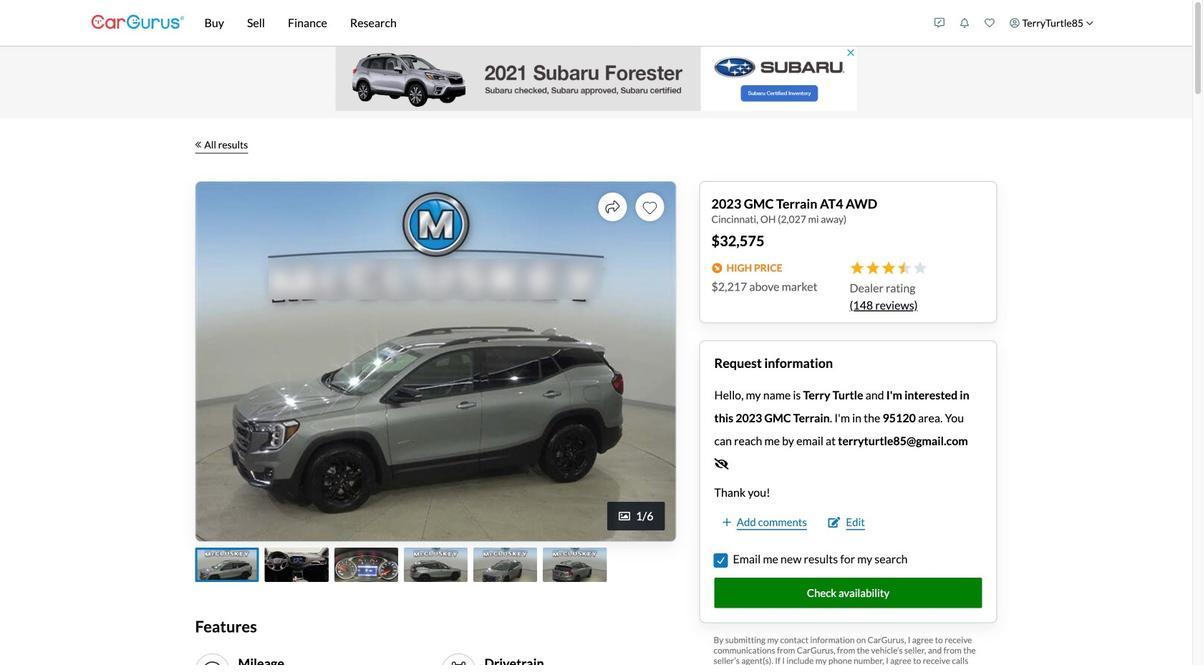Task type: vqa. For each thing, say whether or not it's contained in the screenshot.
Open Notifications icon
yes



Task type: describe. For each thing, give the bounding box(es) containing it.
view vehicle photo 5 image
[[474, 548, 538, 583]]

view vehicle photo 4 image
[[404, 548, 468, 583]]

open notifications image
[[960, 18, 970, 28]]

share image
[[606, 200, 620, 214]]

chevron double left image
[[195, 141, 202, 148]]

view vehicle photo 2 image
[[265, 548, 329, 583]]

edit image
[[829, 517, 841, 528]]

add a car review image
[[935, 18, 945, 28]]

drivetrain image
[[447, 661, 470, 666]]

view vehicle photo 1 image
[[195, 548, 259, 583]]

mileage image
[[201, 661, 224, 666]]

image image
[[619, 511, 631, 522]]

saved cars image
[[985, 18, 995, 28]]



Task type: locate. For each thing, give the bounding box(es) containing it.
chevron down image
[[1087, 19, 1094, 27]]

view vehicle photo 6 image
[[543, 548, 607, 583]]

plus image
[[723, 517, 731, 528]]

menu item
[[1003, 3, 1102, 43]]

view vehicle photo 3 image
[[334, 548, 398, 583]]

user icon image
[[1010, 18, 1020, 28]]

eye slash image
[[715, 459, 729, 470]]

3.5 rating image
[[850, 261, 928, 276]]

None button
[[715, 555, 728, 567]]

advertisement element
[[336, 47, 857, 111]]

vehicle full photo image
[[196, 182, 676, 542]]

menu bar
[[185, 0, 928, 46]]

menu
[[928, 3, 1102, 43]]



